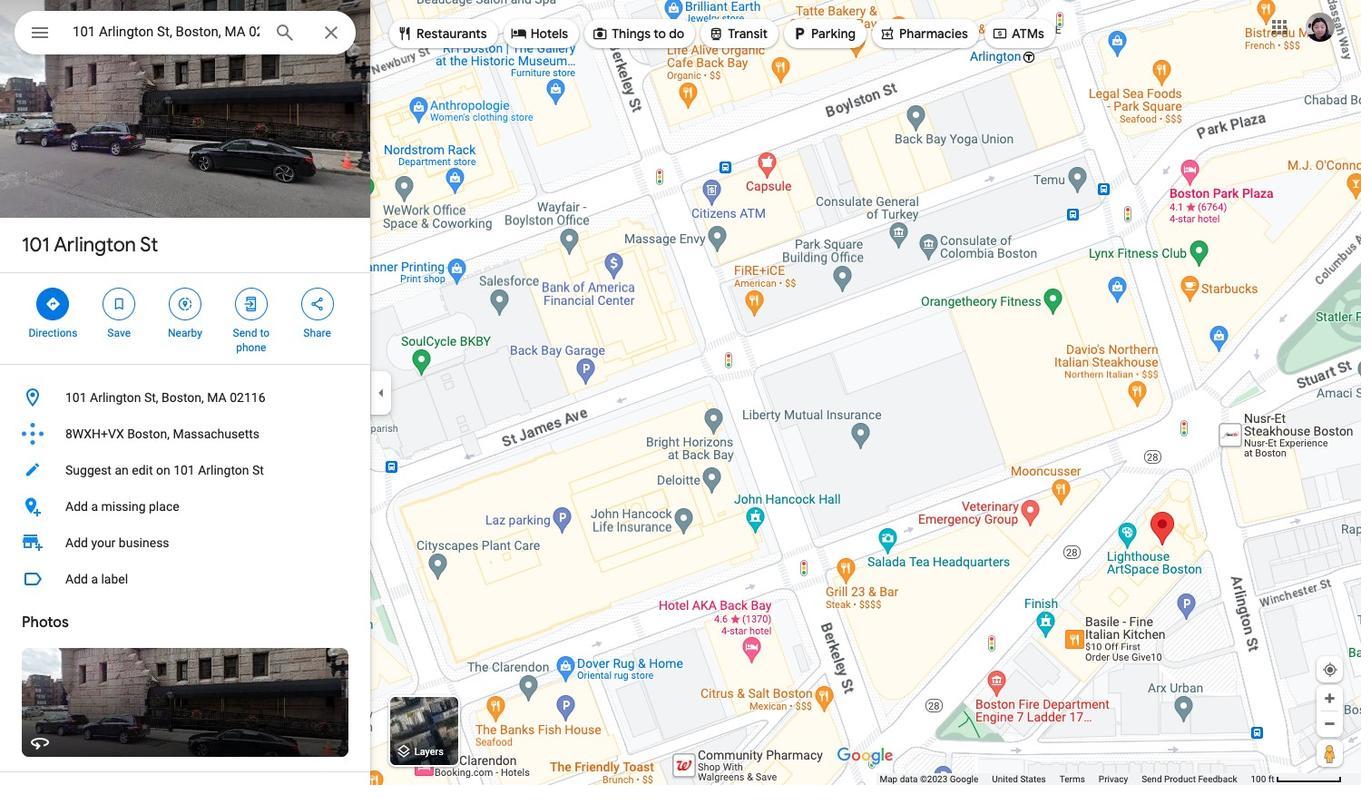 Task type: locate. For each thing, give the bounding box(es) containing it.

[[177, 294, 193, 314]]

1 vertical spatial send
[[1142, 774, 1162, 784]]

st inside button
[[252, 463, 264, 477]]

ma
[[207, 390, 227, 405]]

zoom in image
[[1324, 692, 1337, 705]]

2 vertical spatial arlington
[[198, 463, 249, 477]]

 search field
[[15, 11, 356, 58]]

1 horizontal spatial st
[[252, 463, 264, 477]]

to left do
[[654, 25, 666, 42]]

show street view coverage image
[[1317, 740, 1343, 767]]

1 vertical spatial arlington
[[90, 390, 141, 405]]

2 a from the top
[[91, 572, 98, 586]]

add left label
[[65, 572, 88, 586]]

nearby
[[168, 327, 202, 340]]


[[45, 294, 61, 314]]

st up "actions for 101 arlington st" region
[[140, 232, 158, 258]]

terms button
[[1060, 773, 1086, 785]]

do
[[669, 25, 685, 42]]

0 vertical spatial a
[[91, 499, 98, 514]]

101 arlington st main content
[[0, 0, 370, 785]]

101 up 8wxh+vx on the left bottom
[[65, 390, 87, 405]]

transit
[[728, 25, 768, 42]]

0 vertical spatial arlington
[[54, 232, 136, 258]]


[[880, 24, 896, 44]]

place
[[149, 499, 179, 514]]

united states
[[992, 774, 1046, 784]]

phone
[[236, 341, 266, 354]]

101 arlington st, boston, ma 02116 button
[[0, 379, 370, 416]]

ft
[[1269, 774, 1275, 784]]

1 vertical spatial a
[[91, 572, 98, 586]]

 restaurants
[[397, 24, 487, 44]]

101 arlington st, boston, ma 02116
[[65, 390, 266, 405]]


[[29, 20, 51, 45]]

arlington up 
[[54, 232, 136, 258]]

to
[[654, 25, 666, 42], [260, 327, 270, 340]]

to inside  things to do
[[654, 25, 666, 42]]

1 a from the top
[[91, 499, 98, 514]]

massachusetts
[[173, 427, 260, 441]]

1 horizontal spatial 101
[[65, 390, 87, 405]]


[[708, 24, 725, 44]]

add
[[65, 499, 88, 514], [65, 536, 88, 550], [65, 572, 88, 586]]

None field
[[73, 21, 260, 43]]

your
[[91, 536, 116, 550]]

label
[[101, 572, 128, 586]]

3 add from the top
[[65, 572, 88, 586]]

to up phone
[[260, 327, 270, 340]]

footer containing map data ©2023 google
[[880, 773, 1251, 785]]

add your business link
[[0, 525, 370, 561]]

google maps element
[[0, 0, 1362, 785]]

missing
[[101, 499, 146, 514]]

1 add from the top
[[65, 499, 88, 514]]

2 vertical spatial 101
[[173, 463, 195, 477]]

st,
[[144, 390, 158, 405]]

2 add from the top
[[65, 536, 88, 550]]

100 ft button
[[1251, 774, 1343, 784]]

1 vertical spatial st
[[252, 463, 264, 477]]

1 horizontal spatial to
[[654, 25, 666, 42]]

boston, inside 101 arlington st, boston, ma 02116 button
[[162, 390, 204, 405]]

feedback
[[1199, 774, 1238, 784]]

add for add your business
[[65, 536, 88, 550]]

0 horizontal spatial 101
[[22, 232, 50, 258]]

add down suggest
[[65, 499, 88, 514]]

footer
[[880, 773, 1251, 785]]

send for send to phone
[[233, 327, 257, 340]]

boston,
[[162, 390, 204, 405], [127, 427, 170, 441]]

send inside send to phone
[[233, 327, 257, 340]]

share
[[303, 327, 331, 340]]

0 vertical spatial boston,
[[162, 390, 204, 405]]

0 horizontal spatial st
[[140, 232, 158, 258]]

privacy
[[1099, 774, 1128, 784]]

to inside send to phone
[[260, 327, 270, 340]]

business
[[119, 536, 169, 550]]

none field inside 101 arlington st, boston, ma 02116 field
[[73, 21, 260, 43]]

send product feedback
[[1142, 774, 1238, 784]]

0 vertical spatial 101
[[22, 232, 50, 258]]

101 up 
[[22, 232, 50, 258]]

add a missing place
[[65, 499, 179, 514]]

1 vertical spatial add
[[65, 536, 88, 550]]

states
[[1021, 774, 1046, 784]]

st
[[140, 232, 158, 258], [252, 463, 264, 477]]

add your business
[[65, 536, 169, 550]]

footer inside google maps element
[[880, 773, 1251, 785]]

add for add a label
[[65, 572, 88, 586]]

 button
[[15, 11, 65, 58]]

0 vertical spatial to
[[654, 25, 666, 42]]

0 horizontal spatial send
[[233, 327, 257, 340]]

arlington left st,
[[90, 390, 141, 405]]

send
[[233, 327, 257, 340], [1142, 774, 1162, 784]]

1 vertical spatial 101
[[65, 390, 87, 405]]


[[397, 24, 413, 44]]

terms
[[1060, 774, 1086, 784]]

boston, down st,
[[127, 427, 170, 441]]

add left your
[[65, 536, 88, 550]]

0 horizontal spatial to
[[260, 327, 270, 340]]

data
[[900, 774, 918, 784]]

0 vertical spatial send
[[233, 327, 257, 340]]

 parking
[[792, 24, 856, 44]]

100 ft
[[1251, 774, 1275, 784]]

1 horizontal spatial send
[[1142, 774, 1162, 784]]

google account: michele murakami  
(michele.murakami@adept.ai) image
[[1306, 12, 1335, 41]]

st down "massachusetts"
[[252, 463, 264, 477]]

0 vertical spatial st
[[140, 232, 158, 258]]

send up phone
[[233, 327, 257, 340]]

a left missing
[[91, 499, 98, 514]]

arlington
[[54, 232, 136, 258], [90, 390, 141, 405], [198, 463, 249, 477]]


[[992, 24, 1008, 44]]

2 vertical spatial add
[[65, 572, 88, 586]]

send inside button
[[1142, 774, 1162, 784]]

1 vertical spatial boston,
[[127, 427, 170, 441]]

101
[[22, 232, 50, 258], [65, 390, 87, 405], [173, 463, 195, 477]]

arlington down "massachusetts"
[[198, 463, 249, 477]]

united
[[992, 774, 1018, 784]]

101 right on
[[173, 463, 195, 477]]

united states button
[[992, 773, 1046, 785]]

boston, right st,
[[162, 390, 204, 405]]

photos
[[22, 614, 69, 632]]

1 vertical spatial to
[[260, 327, 270, 340]]

0 vertical spatial add
[[65, 499, 88, 514]]

a left label
[[91, 572, 98, 586]]

 atms
[[992, 24, 1045, 44]]

arlington inside 101 arlington st, boston, ma 02116 button
[[90, 390, 141, 405]]

a
[[91, 499, 98, 514], [91, 572, 98, 586]]


[[511, 24, 527, 44]]

on
[[156, 463, 170, 477]]

send left product
[[1142, 774, 1162, 784]]



Task type: vqa. For each thing, say whether or not it's contained in the screenshot.


Task type: describe. For each thing, give the bounding box(es) containing it.
a for missing
[[91, 499, 98, 514]]

101 Arlington St, Boston, MA 02116 field
[[15, 11, 356, 54]]

edit
[[132, 463, 153, 477]]

a for label
[[91, 572, 98, 586]]

suggest
[[65, 463, 112, 477]]

8wxh+vx boston, massachusetts
[[65, 427, 260, 441]]

add a missing place button
[[0, 488, 370, 525]]

restaurants
[[417, 25, 487, 42]]

show your location image
[[1323, 662, 1339, 678]]

collapse side panel image
[[371, 383, 391, 403]]

directions
[[29, 327, 77, 340]]


[[592, 24, 608, 44]]


[[111, 294, 127, 314]]

arlington for st
[[54, 232, 136, 258]]

8wxh+vx
[[65, 427, 124, 441]]


[[309, 294, 326, 314]]

actions for 101 arlington st region
[[0, 273, 370, 364]]

product
[[1165, 774, 1196, 784]]

arlington inside suggest an edit on 101 arlington st button
[[198, 463, 249, 477]]

02116
[[230, 390, 266, 405]]

things
[[612, 25, 651, 42]]


[[792, 24, 808, 44]]

map
[[880, 774, 898, 784]]

add for add a missing place
[[65, 499, 88, 514]]

layers
[[415, 746, 444, 758]]

arlington for st,
[[90, 390, 141, 405]]

save
[[107, 327, 131, 340]]


[[243, 294, 259, 314]]

 things to do
[[592, 24, 685, 44]]

add a label
[[65, 572, 128, 586]]

boston, inside 8wxh+vx boston, massachusetts button
[[127, 427, 170, 441]]

2 horizontal spatial 101
[[173, 463, 195, 477]]

send to phone
[[233, 327, 270, 354]]

 pharmacies
[[880, 24, 969, 44]]

101 for 101 arlington st, boston, ma 02116
[[65, 390, 87, 405]]

100
[[1251, 774, 1267, 784]]

hotels
[[531, 25, 568, 42]]

 transit
[[708, 24, 768, 44]]

parking
[[812, 25, 856, 42]]

8wxh+vx boston, massachusetts button
[[0, 416, 370, 452]]

google
[[950, 774, 979, 784]]

send for send product feedback
[[1142, 774, 1162, 784]]

add a label button
[[0, 561, 370, 597]]

send product feedback button
[[1142, 773, 1238, 785]]

101 arlington st
[[22, 232, 158, 258]]

101 for 101 arlington st
[[22, 232, 50, 258]]

©2023
[[920, 774, 948, 784]]

pharmacies
[[900, 25, 969, 42]]

map data ©2023 google
[[880, 774, 979, 784]]

 hotels
[[511, 24, 568, 44]]

atms
[[1012, 25, 1045, 42]]

an
[[115, 463, 129, 477]]

suggest an edit on 101 arlington st
[[65, 463, 264, 477]]

privacy button
[[1099, 773, 1128, 785]]

suggest an edit on 101 arlington st button
[[0, 452, 370, 488]]

zoom out image
[[1324, 717, 1337, 731]]



